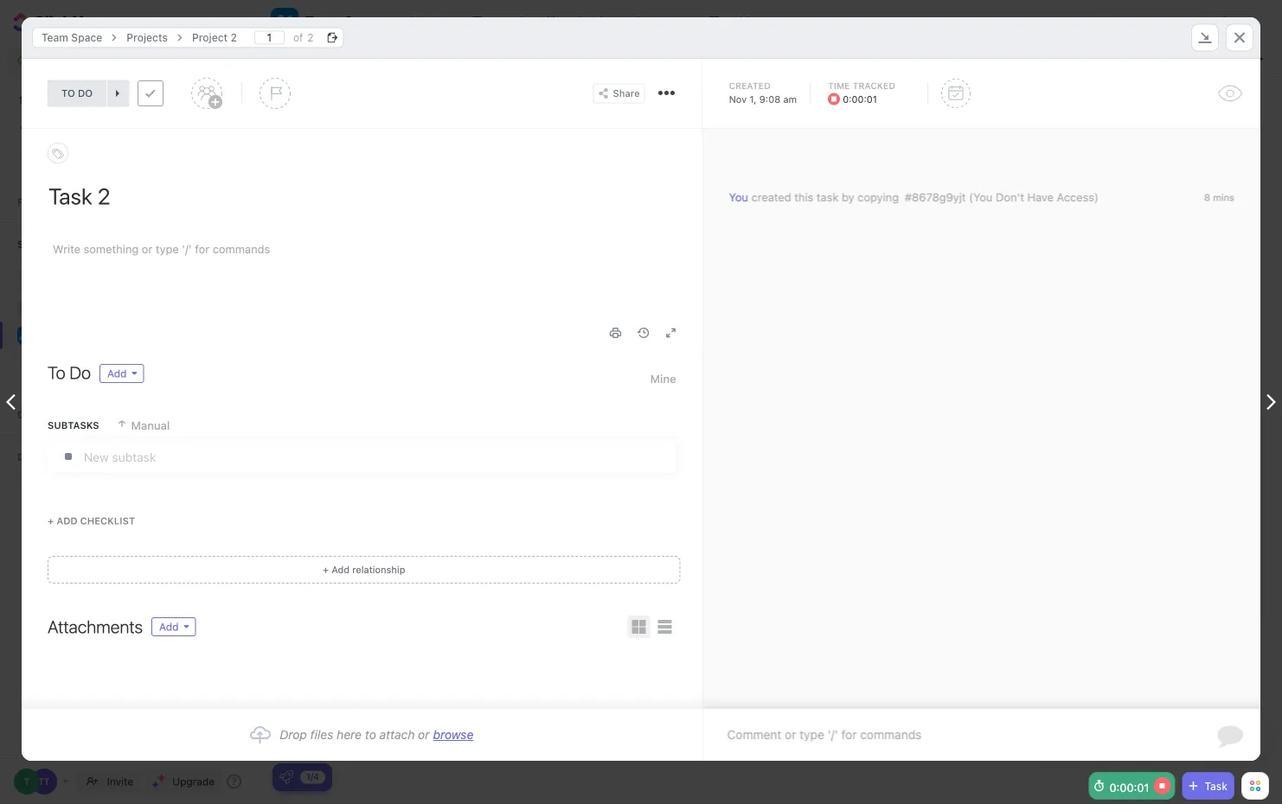 Task type: describe. For each thing, give the bounding box(es) containing it.
task 3 link
[[342, 563, 767, 592]]

project
[[192, 32, 228, 44]]

1,
[[750, 93, 757, 105]]

drop
[[280, 728, 307, 743]]

add right attachments
[[159, 621, 179, 634]]

team for team space 'button'
[[306, 13, 341, 30]]

team space link
[[33, 27, 111, 48]]

show closed
[[1177, 96, 1247, 107]]

of
[[293, 32, 303, 44]]

home
[[43, 91, 74, 104]]

mine
[[651, 373, 677, 386]]

search for search tasks...
[[290, 53, 324, 65]]

by
[[842, 191, 855, 204]]

board
[[490, 14, 524, 29]]

list
[[429, 14, 450, 29]]

calendar link
[[563, 0, 622, 43]]

calendar
[[563, 14, 615, 29]]

(you
[[970, 191, 993, 204]]

share for share button within the task details element
[[613, 88, 640, 99]]

project 2 link
[[183, 27, 246, 48]]

show closed button
[[1159, 93, 1252, 110]]

set priority element
[[260, 78, 291, 109]]

0:00:02 inside dropdown button
[[843, 93, 879, 105]]

projects inside sidebar navigation
[[62, 357, 105, 370]]

dashboards
[[17, 409, 89, 421]]

time
[[828, 81, 851, 91]]

team space button
[[299, 3, 385, 41]]

upgrade
[[172, 776, 215, 789]]

Search tasks... text field
[[290, 47, 434, 71]]

of 2
[[293, 32, 314, 44]]

table
[[726, 14, 757, 29]]

manual
[[131, 419, 170, 432]]

automations button
[[1095, 9, 1176, 35]]

relationship
[[352, 565, 405, 576]]

task settings image
[[665, 91, 669, 95]]

minimize task image
[[1199, 32, 1213, 43]]

0:00:02 button
[[828, 93, 906, 105]]

dialog containing to do
[[22, 17, 1261, 762]]

mine link
[[651, 364, 677, 394]]

mins
[[1214, 192, 1235, 203]]

you created this task by copying #8678g9yjt (you don't have access)
[[729, 191, 1099, 204]]

2 for project 2
[[231, 32, 237, 44]]

team space for team space 'button'
[[306, 13, 385, 30]]

9:08
[[760, 93, 781, 105]]

team space for 'team space' link
[[42, 32, 102, 44]]

attach
[[380, 728, 415, 743]]

add button for attachments
[[152, 618, 196, 637]]

projects link up manual at the left of the page
[[62, 350, 245, 377]]

tracked
[[853, 81, 896, 91]]

or
[[418, 728, 430, 743]]

2 for of 2
[[308, 32, 314, 44]]

subtasks
[[48, 420, 99, 431]]

here
[[337, 728, 362, 743]]

favorites
[[17, 196, 74, 208]]

onboarding checklist button element
[[280, 771, 293, 785]]

sidebar navigation
[[0, 0, 261, 805]]

to do button
[[48, 80, 107, 106]]

+ for + add checklist
[[48, 516, 54, 527]]

am
[[784, 93, 797, 105]]

8 mins
[[1205, 192, 1235, 203]]

projects inside task locations element
[[127, 32, 168, 44]]

task body element
[[22, 129, 702, 710]]

access)
[[1057, 191, 1099, 204]]

task details element
[[22, 59, 1261, 129]]

to do
[[48, 363, 91, 383]]

space for 'team space' link
[[71, 32, 102, 44]]

⌘k
[[223, 55, 240, 68]]

time tracked
[[828, 81, 896, 91]]

task history region
[[703, 129, 1261, 710]]



Task type: vqa. For each thing, say whether or not it's contained in the screenshot.
Week
no



Task type: locate. For each thing, give the bounding box(es) containing it.
1 horizontal spatial share
[[1232, 16, 1260, 28]]

team inside task locations element
[[42, 32, 68, 44]]

1 vertical spatial to
[[365, 728, 376, 743]]

team space up tasks...
[[306, 13, 385, 30]]

0 horizontal spatial add button
[[100, 364, 144, 383]]

1 vertical spatial share button
[[593, 84, 645, 103]]

0 vertical spatial space
[[344, 13, 385, 30]]

task 3
[[346, 571, 381, 585]]

#8678g9yjt
[[905, 191, 966, 204]]

team for 'team space' link
[[42, 32, 68, 44]]

1 vertical spatial share
[[613, 88, 640, 99]]

search down of 2
[[290, 53, 324, 65]]

more
[[75, 147, 102, 160]]

team
[[306, 13, 341, 30], [42, 32, 68, 44]]

team space up to do dropdown button
[[42, 32, 102, 44]]

team space
[[306, 13, 385, 30], [42, 32, 102, 44]]

projects link up home link
[[118, 27, 176, 48]]

0 vertical spatial team space
[[306, 13, 385, 30]]

1/4
[[306, 772, 319, 782]]

1 vertical spatial space
[[71, 32, 102, 44]]

gantt link
[[655, 0, 694, 43]]

notifications
[[43, 119, 110, 132]]

0 vertical spatial task
[[346, 571, 371, 585]]

1 horizontal spatial team
[[306, 13, 341, 30]]

1 horizontal spatial projects
[[127, 32, 168, 44]]

show inside sidebar navigation
[[43, 147, 72, 160]]

1 horizontal spatial 0:00:02
[[1109, 782, 1151, 795]]

space
[[344, 13, 385, 30], [71, 32, 102, 44]]

0 vertical spatial show
[[1177, 96, 1206, 107]]

set priority image
[[260, 78, 291, 109]]

0 horizontal spatial to
[[61, 88, 75, 99]]

nov
[[729, 93, 747, 105]]

3
[[374, 571, 381, 585]]

share button left 'task settings' image
[[593, 84, 645, 103]]

browse
[[433, 728, 474, 743]]

+ for + add relationship
[[323, 565, 329, 576]]

have
[[1028, 191, 1054, 204]]

2 up ⌘k
[[231, 32, 237, 44]]

share button
[[1210, 8, 1267, 35], [593, 84, 645, 103]]

search for search
[[34, 55, 68, 68]]

team space inside task locations element
[[42, 32, 102, 44]]

1 vertical spatial add button
[[152, 618, 196, 637]]

team inside 'button'
[[306, 13, 341, 30]]

0 vertical spatial +
[[48, 516, 54, 527]]

to
[[48, 363, 66, 383]]

0 vertical spatial add button
[[100, 364, 144, 383]]

do
[[78, 88, 93, 99]]

automations
[[1104, 16, 1167, 28]]

docs
[[17, 452, 47, 463]]

add button
[[100, 364, 144, 383], [152, 618, 196, 637]]

invite
[[107, 776, 134, 789]]

home link
[[0, 84, 261, 112]]

upgrade link
[[146, 770, 222, 795]]

0 horizontal spatial projects
[[62, 357, 105, 370]]

files
[[310, 728, 333, 743]]

notifications link
[[0, 112, 261, 139]]

space up the do
[[71, 32, 102, 44]]

8
[[1205, 192, 1211, 203]]

team up to do
[[42, 32, 68, 44]]

search tasks...
[[290, 53, 362, 65]]

share button up closed
[[1210, 8, 1267, 35]]

1 horizontal spatial team space
[[306, 13, 385, 30]]

to right 'here'
[[365, 728, 376, 743]]

gantt
[[655, 14, 687, 29]]

onboarding checklist button image
[[280, 771, 293, 785]]

1 horizontal spatial show
[[1177, 96, 1206, 107]]

1 horizontal spatial share button
[[1210, 8, 1267, 35]]

space for team space 'button'
[[344, 13, 385, 30]]

to inside dropdown button
[[61, 88, 75, 99]]

Edit task name text field
[[48, 182, 677, 211]]

task for task 3
[[346, 571, 371, 585]]

projects
[[127, 32, 168, 44], [62, 357, 105, 370]]

dialog
[[22, 17, 1261, 762]]

+ left checklist
[[48, 516, 54, 527]]

you
[[729, 191, 749, 204]]

show for show closed
[[1177, 96, 1206, 107]]

created
[[752, 191, 792, 204]]

this
[[795, 191, 814, 204]]

0 vertical spatial share
[[1232, 16, 1260, 28]]

user friends image
[[19, 331, 32, 341]]

1 2 from the left
[[231, 32, 237, 44]]

attachments
[[48, 617, 143, 637]]

0 horizontal spatial task
[[346, 571, 371, 585]]

2
[[231, 32, 237, 44], [308, 32, 314, 44]]

0:00:02
[[843, 93, 879, 105], [1109, 782, 1151, 795]]

0 horizontal spatial search
[[34, 55, 68, 68]]

1 vertical spatial 0:00:02
[[1109, 782, 1151, 795]]

created
[[729, 80, 771, 90]]

checklist
[[80, 516, 135, 527]]

0 horizontal spatial +
[[48, 516, 54, 527]]

add
[[107, 368, 127, 380], [57, 516, 78, 527], [332, 565, 350, 576], [159, 621, 179, 634]]

Set task position in this List number field
[[254, 31, 285, 45]]

team up of 2
[[306, 13, 341, 30]]

project 2
[[192, 32, 237, 44]]

0 vertical spatial team
[[306, 13, 341, 30]]

0 horizontal spatial 0:00:02
[[843, 93, 879, 105]]

1 horizontal spatial space
[[344, 13, 385, 30]]

0 vertical spatial 0:00:02
[[843, 93, 879, 105]]

add left 3
[[332, 565, 350, 576]]

add right do
[[107, 368, 127, 380]]

browse link
[[433, 728, 474, 743]]

closed
[[1209, 96, 1247, 107]]

0 horizontal spatial share button
[[593, 84, 645, 103]]

1 horizontal spatial add button
[[152, 618, 196, 637]]

share
[[1232, 16, 1260, 28], [613, 88, 640, 99]]

share up closed
[[1232, 16, 1260, 28]]

search inside sidebar navigation
[[34, 55, 68, 68]]

projects up home link
[[127, 32, 168, 44]]

task for task
[[1205, 781, 1228, 793]]

0 horizontal spatial team
[[42, 32, 68, 44]]

projects link
[[118, 27, 176, 48], [2, 350, 245, 377], [62, 350, 245, 377]]

favorites button
[[0, 181, 261, 222]]

add left checklist
[[57, 516, 78, 527]]

2 2 from the left
[[308, 32, 314, 44]]

1 vertical spatial projects
[[62, 357, 105, 370]]

share button inside task details element
[[593, 84, 645, 103]]

0 vertical spatial to
[[61, 88, 75, 99]]

1 vertical spatial team
[[42, 32, 68, 44]]

task
[[817, 191, 839, 204]]

task locations element
[[22, 17, 1261, 59]]

board link
[[490, 0, 531, 43]]

share left 'task settings' image
[[613, 88, 640, 99]]

add button right do
[[100, 364, 144, 383]]

created nov 1, 9:08 am
[[729, 80, 797, 105]]

space up search tasks... text box
[[344, 13, 385, 30]]

projects link up manual dropdown button
[[2, 350, 245, 377]]

share inside task details element
[[613, 88, 640, 99]]

team space inside 'button'
[[306, 13, 385, 30]]

show left the more
[[43, 147, 72, 160]]

0 horizontal spatial space
[[71, 32, 102, 44]]

show
[[1177, 96, 1206, 107], [43, 147, 72, 160]]

space inside 'button'
[[344, 13, 385, 30]]

to
[[61, 88, 75, 99], [365, 728, 376, 743]]

1 horizontal spatial to
[[365, 728, 376, 743]]

search down 'team space' link
[[34, 55, 68, 68]]

add button right attachments
[[152, 618, 196, 637]]

0 horizontal spatial show
[[43, 147, 72, 160]]

list link
[[429, 0, 457, 43]]

1 horizontal spatial 2
[[308, 32, 314, 44]]

add button for to do
[[100, 364, 144, 383]]

to do
[[61, 88, 93, 99]]

projects up dashboards
[[62, 357, 105, 370]]

tasks...
[[327, 53, 362, 65]]

1 horizontal spatial +
[[323, 565, 329, 576]]

search
[[290, 53, 324, 65], [34, 55, 68, 68]]

show left closed
[[1177, 96, 1206, 107]]

1 horizontal spatial search
[[290, 53, 324, 65]]

show inside show closed button
[[1177, 96, 1206, 107]]

+ add relationship
[[323, 565, 405, 576]]

1 vertical spatial +
[[323, 565, 329, 576]]

1 vertical spatial task
[[1205, 781, 1228, 793]]

0 horizontal spatial share
[[613, 88, 640, 99]]

0 vertical spatial projects
[[127, 32, 168, 44]]

0 horizontal spatial 2
[[231, 32, 237, 44]]

task
[[346, 571, 371, 585], [1205, 781, 1228, 793]]

drop files here to attach or browse
[[280, 728, 474, 743]]

don't
[[996, 191, 1025, 204]]

copying
[[858, 191, 899, 204]]

1 vertical spatial show
[[43, 147, 72, 160]]

show more
[[43, 147, 102, 160]]

0 horizontal spatial team space
[[42, 32, 102, 44]]

1 horizontal spatial task
[[1205, 781, 1228, 793]]

New subtask text field
[[84, 441, 676, 473]]

+ add checklist
[[48, 516, 135, 527]]

+ left task 3
[[323, 565, 329, 576]]

show for show more
[[43, 147, 72, 160]]

space inside task locations element
[[71, 32, 102, 44]]

1 vertical spatial team space
[[42, 32, 102, 44]]

share for share button to the right
[[1232, 16, 1260, 28]]

to left the do
[[61, 88, 75, 99]]

0 vertical spatial share button
[[1210, 8, 1267, 35]]

manual button
[[116, 411, 170, 441]]

do
[[70, 363, 91, 383]]

2 right of
[[308, 32, 314, 44]]

table link
[[726, 0, 764, 43]]



